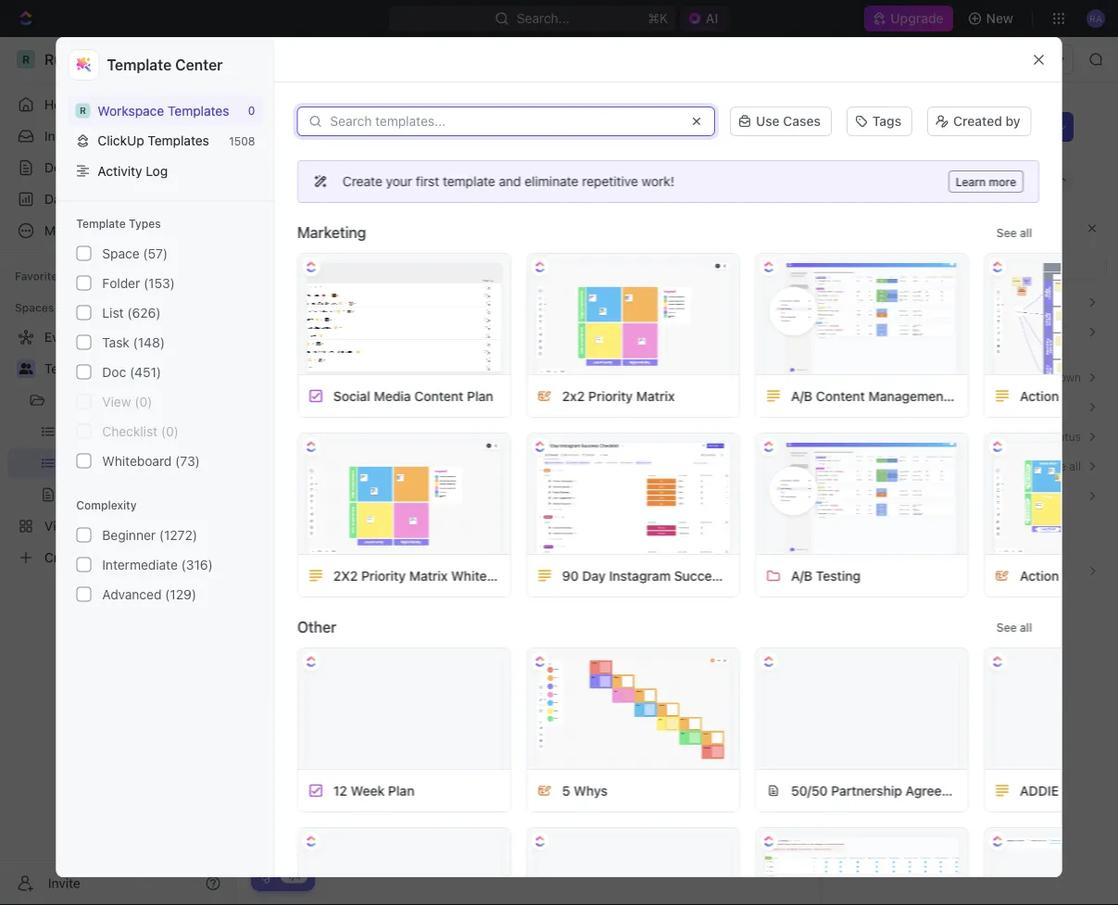 Task type: vqa. For each thing, say whether or not it's contained in the screenshot.


Task type: locate. For each thing, give the bounding box(es) containing it.
None checkbox
[[76, 246, 91, 261], [76, 276, 91, 290], [76, 365, 91, 379], [76, 424, 91, 439], [76, 454, 91, 468], [76, 246, 91, 261], [76, 276, 91, 290], [76, 365, 91, 379], [76, 424, 91, 439], [76, 454, 91, 468]]

workspace
[[98, 103, 164, 118]]

0 vertical spatial action
[[1020, 388, 1059, 403]]

0 horizontal spatial whiteboard
[[102, 453, 172, 468]]

learn more link
[[948, 170, 1023, 193]]

home link
[[7, 90, 228, 120]]

team space for leftmost team space link
[[44, 361, 118, 376]]

1 horizontal spatial team space link
[[247, 48, 348, 70]]

whys
[[573, 783, 607, 798]]

team up "project"
[[271, 51, 303, 67]]

action for action priority m
[[1020, 568, 1059, 583]]

template up "home" 'link'
[[107, 56, 172, 74]]

team space up "project"
[[271, 51, 344, 67]]

team right user group image
[[44, 361, 77, 376]]

gantt
[[521, 172, 555, 187]]

0 vertical spatial team
[[271, 51, 303, 67]]

tree
[[7, 322, 228, 573]]

ruby andersonn's workspace, , element
[[75, 103, 90, 118]]

new
[[986, 11, 1013, 26]]

docs
[[44, 160, 75, 175]]

created by button
[[927, 107, 1032, 136]]

pre-
[[333, 499, 359, 515]]

favorites button
[[7, 265, 71, 287]]

task down up
[[360, 355, 387, 370]]

add task
[[984, 119, 1040, 134], [455, 263, 504, 276], [333, 355, 387, 370], [417, 407, 466, 420], [333, 532, 387, 547]]

tree containing team space
[[7, 322, 228, 573]]

other
[[297, 618, 336, 636]]

use cases button
[[723, 105, 839, 138]]

2 see from the top
[[996, 621, 1016, 634]]

1 horizontal spatial (0)
[[161, 423, 179, 439]]

onboarding checklist button element
[[258, 869, 273, 884]]

1 horizontal spatial whiteboard
[[451, 568, 522, 583]]

all down the sharing & permissions button
[[1019, 621, 1032, 634]]

to do
[[303, 407, 338, 420]]

list (626)
[[102, 305, 161, 320]]

social
[[333, 388, 370, 403]]

log
[[146, 163, 168, 178]]

priority right the 2x2
[[361, 568, 405, 583]]

list up list options
[[863, 258, 885, 273]]

2 see all from the top
[[996, 621, 1032, 634]]

0 vertical spatial a/b
[[791, 388, 812, 403]]

projects
[[56, 392, 104, 408]]

matrix down pre-meeting preparation
[[409, 568, 447, 583]]

0 horizontal spatial 5
[[505, 501, 512, 514]]

0 horizontal spatial content
[[414, 388, 463, 403]]

2 a/b from the top
[[791, 568, 812, 583]]

action
[[1020, 388, 1059, 403], [1020, 568, 1059, 583]]

settings
[[898, 324, 945, 339]]

media
[[373, 388, 411, 403]]

0 vertical spatial 5
[[505, 501, 512, 514]]

matrix right 2x2
[[636, 388, 674, 403]]

1 horizontal spatial priority
[[588, 388, 632, 403]]

1 horizontal spatial 5
[[562, 783, 570, 798]]

1 right "project"
[[370, 111, 382, 141]]

5 whys
[[562, 783, 607, 798]]

(1272)
[[159, 527, 197, 542]]

content
[[414, 388, 463, 403], [815, 388, 865, 403]]

2 vertical spatial space
[[80, 361, 118, 376]]

5 left whys
[[562, 783, 570, 798]]

list left first
[[375, 172, 398, 187]]

0 vertical spatial 1
[[370, 111, 382, 141]]

templates down the center
[[168, 103, 229, 118]]

plan
[[466, 388, 493, 403], [1062, 388, 1089, 403], [388, 783, 414, 798]]

link
[[898, 534, 919, 549]]

1 horizontal spatial matrix
[[636, 388, 674, 403]]

checklist right success
[[729, 568, 786, 583]]

list down folder
[[102, 305, 124, 320]]

2x2 priority matrix
[[562, 388, 674, 403]]

(73)
[[175, 453, 200, 468]]

list link
[[372, 167, 398, 193]]

permissions
[[925, 593, 997, 608]]

matrix for 2x2 priority matrix whiteboard
[[409, 568, 447, 583]]

plan right week
[[388, 783, 414, 798]]

1 vertical spatial templates
[[148, 133, 209, 148]]

1 horizontal spatial team space
[[271, 51, 344, 67]]

day
[[582, 568, 605, 583]]

beginner
[[102, 527, 156, 542]]

tags
[[873, 113, 901, 129]]

0 horizontal spatial (0)
[[135, 394, 152, 409]]

inbox link
[[7, 121, 228, 151]]

2 all from the top
[[1019, 621, 1032, 634]]

priority right 2x2
[[588, 388, 632, 403]]

template down dashboards link
[[76, 217, 126, 230]]

all for marketing
[[1019, 226, 1032, 239]]

calendar link
[[428, 167, 487, 193]]

0 vertical spatial testing
[[964, 388, 1009, 403]]

team space for team space link to the right
[[271, 51, 344, 67]]

see all for marketing
[[996, 226, 1032, 239]]

clickup templates
[[98, 133, 209, 148]]

0 vertical spatial (0)
[[135, 394, 152, 409]]

see for other
[[996, 621, 1016, 634]]

0 horizontal spatial team space link
[[44, 354, 224, 384]]

invite
[[48, 875, 80, 891]]

space up projects link at the top left of page
[[80, 361, 118, 376]]

2x2
[[562, 388, 584, 403]]

0 horizontal spatial checklist
[[102, 423, 158, 439]]

customize
[[961, 172, 1026, 187]]

0 vertical spatial all
[[1019, 226, 1032, 239]]

intermediate
[[102, 557, 178, 572]]

(0) up (73)
[[161, 423, 179, 439]]

list up more
[[863, 295, 885, 310]]

5 for 5
[[505, 501, 512, 514]]

your
[[385, 174, 412, 189]]

social media content plan
[[333, 388, 493, 403]]

templates for clickup templates
[[148, 133, 209, 148]]

templates up activity log button
[[148, 133, 209, 148]]

1 vertical spatial 5
[[562, 783, 570, 798]]

use cases button
[[730, 107, 832, 136]]

2 horizontal spatial plan
[[1062, 388, 1089, 403]]

1 action from the top
[[1020, 388, 1059, 403]]

user group image
[[19, 363, 33, 374]]

1 vertical spatial all
[[1019, 621, 1032, 634]]

see all button for marketing
[[989, 221, 1039, 244]]

& right sharing
[[913, 593, 922, 608]]

0 vertical spatial &
[[951, 388, 961, 403]]

use
[[756, 113, 780, 129]]

team inside tree
[[44, 361, 77, 376]]

team space link down task (148) at left top
[[44, 354, 224, 384]]

1 vertical spatial template
[[76, 217, 126, 230]]

plan up the status
[[1062, 388, 1089, 403]]

0 vertical spatial matrix
[[636, 388, 674, 403]]

repetitive
[[582, 174, 638, 189]]

1 horizontal spatial team
[[271, 51, 303, 67]]

2 see all button from the top
[[989, 616, 1039, 638]]

a/b content management & testing
[[791, 388, 1009, 403]]

(0) right view
[[135, 394, 152, 409]]

checklist down view (0) at the left of page
[[102, 423, 158, 439]]

1 vertical spatial see
[[996, 621, 1016, 634]]

priority for 2x2
[[361, 568, 405, 583]]

team space up projects
[[44, 361, 118, 376]]

team space inside sidebar 'navigation'
[[44, 361, 118, 376]]

inbox
[[44, 128, 77, 144]]

0 vertical spatial space
[[306, 51, 344, 67]]

create your first template and eliminate repetitive work!
[[342, 174, 674, 189]]

a/b for a/b testing
[[791, 568, 812, 583]]

0 vertical spatial template
[[107, 56, 172, 74]]

see all button down the sharing & permissions button
[[989, 616, 1039, 638]]

0 vertical spatial see
[[996, 226, 1016, 239]]

action up the sharing & permissions button
[[1020, 568, 1059, 583]]

1 vertical spatial checklist
[[729, 568, 786, 583]]

action up the status
[[1020, 388, 1059, 403]]

1 vertical spatial &
[[913, 593, 922, 608]]

1 all from the top
[[1019, 226, 1032, 239]]

see for marketing
[[996, 226, 1016, 239]]

to
[[303, 407, 318, 420]]

templates for workspace templates
[[168, 103, 229, 118]]

1 vertical spatial team
[[44, 361, 77, 376]]

0 horizontal spatial 1
[[370, 111, 382, 141]]

see down the more
[[996, 226, 1016, 239]]

1 horizontal spatial content
[[815, 388, 865, 403]]

with
[[391, 322, 417, 338]]

1 horizontal spatial testing
[[964, 388, 1009, 403]]

1 see all button from the top
[[989, 221, 1039, 244]]

& inside button
[[913, 593, 922, 608]]

see down the sharing & permissions button
[[996, 621, 1016, 634]]

1 vertical spatial action
[[1020, 568, 1059, 583]]

team space link up the 0
[[247, 48, 348, 70]]

0 horizontal spatial priority
[[361, 568, 405, 583]]

1 horizontal spatial plan
[[466, 388, 493, 403]]

1 vertical spatial a/b
[[791, 568, 812, 583]]

1 vertical spatial matrix
[[409, 568, 447, 583]]

5 inside button
[[505, 501, 512, 514]]

task up name
[[480, 263, 504, 276]]

None checkbox
[[76, 305, 91, 320], [76, 335, 91, 350], [76, 394, 91, 409], [76, 305, 91, 320], [76, 335, 91, 350], [76, 394, 91, 409]]

whiteboard down 5 button
[[451, 568, 522, 583]]

view (0)
[[102, 394, 152, 409]]

see all button down the more
[[989, 221, 1039, 244]]

Search templates... text field
[[330, 114, 678, 129]]

0 vertical spatial see all button
[[989, 221, 1039, 244]]

space down template types
[[102, 246, 140, 261]]

new button
[[960, 4, 1025, 33]]

task down meeting
[[360, 532, 387, 547]]

template for template center
[[107, 56, 172, 74]]

1 vertical spatial whiteboard
[[451, 568, 522, 583]]

1 vertical spatial testing
[[815, 568, 860, 583]]

0 vertical spatial team space
[[271, 51, 344, 67]]

2 horizontal spatial priority
[[1062, 568, 1107, 583]]

task up 'doc'
[[102, 334, 130, 350]]

see all down the sharing & permissions button
[[996, 621, 1032, 634]]

1 vertical spatial see all
[[996, 621, 1032, 634]]

2x2
[[333, 568, 357, 583]]

space up "project"
[[306, 51, 344, 67]]

0 vertical spatial see all
[[996, 226, 1032, 239]]

1 horizontal spatial &
[[951, 388, 961, 403]]

action plan
[[1020, 388, 1089, 403]]

2 action from the top
[[1020, 568, 1059, 583]]

& right management
[[951, 388, 961, 403]]

0 horizontal spatial matrix
[[409, 568, 447, 583]]

created
[[953, 113, 1002, 129]]

use cases
[[756, 113, 821, 129]]

intermediate (316)
[[102, 557, 213, 572]]

checklist
[[102, 423, 158, 439], [729, 568, 786, 583]]

0 horizontal spatial &
[[913, 593, 922, 608]]

table link
[[586, 167, 622, 193]]

in progress
[[303, 263, 378, 276]]

0 vertical spatial team space link
[[247, 48, 348, 70]]

tree inside sidebar 'navigation'
[[7, 322, 228, 573]]

gantt link
[[518, 167, 555, 193]]

1 vertical spatial team space
[[44, 361, 118, 376]]

team for team space link to the right
[[271, 51, 303, 67]]

table
[[590, 172, 622, 187]]

1 see from the top
[[996, 226, 1016, 239]]

priority left m
[[1062, 568, 1107, 583]]

cases
[[783, 113, 821, 129]]

search...
[[517, 11, 570, 26]]

1 see all from the top
[[996, 226, 1032, 239]]

1 horizontal spatial 1
[[399, 263, 404, 276]]

sharing & permissions
[[863, 593, 997, 608]]

1 a/b from the top
[[791, 388, 812, 403]]

1 vertical spatial 1
[[399, 263, 404, 276]]

1 right progress
[[399, 263, 404, 276]]

1 vertical spatial see all button
[[989, 616, 1039, 638]]

dashboards link
[[7, 184, 228, 214]]

0 horizontal spatial team space
[[44, 361, 118, 376]]

doc
[[102, 364, 126, 379]]

0 vertical spatial templates
[[168, 103, 229, 118]]

whiteboard down checklist (0)
[[102, 453, 172, 468]]

plan down name
[[466, 388, 493, 403]]

5 down task 3 link
[[505, 501, 512, 514]]

upgrade link
[[865, 6, 953, 31]]

(129)
[[165, 586, 196, 602]]

see all down the more
[[996, 226, 1032, 239]]

space inside tree
[[80, 361, 118, 376]]

all down customize
[[1019, 226, 1032, 239]]

1 vertical spatial team space link
[[44, 354, 224, 384]]

all for other
[[1019, 621, 1032, 634]]

0 horizontal spatial team
[[44, 361, 77, 376]]

1 vertical spatial (0)
[[161, 423, 179, 439]]

a/b for a/b content management & testing
[[791, 388, 812, 403]]

see all for other
[[996, 621, 1032, 634]]

addie
[[1020, 783, 1059, 798]]

content right media
[[414, 388, 463, 403]]

content up group
[[815, 388, 865, 403]]



Task type: describe. For each thing, give the bounding box(es) containing it.
0 vertical spatial checklist
[[102, 423, 158, 439]]

12
[[333, 783, 347, 798]]

create
[[342, 174, 382, 189]]

(57)
[[143, 246, 168, 261]]

sharing
[[863, 593, 909, 608]]

projects link
[[56, 385, 176, 415]]

3
[[364, 467, 372, 482]]

(0) for view (0)
[[135, 394, 152, 409]]

activity log button
[[68, 156, 262, 186]]

spaces
[[15, 301, 54, 314]]

pre-meeting preparation
[[333, 499, 484, 515]]

options
[[888, 295, 933, 310]]

success
[[674, 568, 725, 583]]

onboarding checklist button image
[[258, 869, 273, 884]]

(0) for checklist (0)
[[161, 423, 179, 439]]

task right created
[[1012, 119, 1040, 134]]

0 vertical spatial whiteboard
[[102, 453, 172, 468]]

Advanced (129) checkbox
[[76, 587, 91, 602]]

dashboards
[[44, 191, 116, 207]]

‎come up with project name link
[[328, 317, 601, 344]]

progress
[[317, 263, 378, 276]]

more settings button
[[834, 317, 1107, 347]]

‎come
[[333, 322, 368, 338]]

action priority m
[[1020, 568, 1118, 583]]

up
[[372, 322, 387, 338]]

0 horizontal spatial plan
[[388, 783, 414, 798]]

m
[[1110, 568, 1118, 583]]

project 1
[[281, 111, 388, 141]]

space for leftmost team space link
[[80, 361, 118, 376]]

0
[[248, 104, 255, 117]]

sidebar navigation
[[0, 37, 236, 905]]

(626)
[[127, 305, 161, 320]]

a/b testing
[[791, 568, 860, 583]]

task down social media content plan
[[442, 407, 466, 420]]

(148)
[[133, 334, 165, 350]]

‎come up with project name
[[333, 322, 501, 338]]

Beginner (1272) checkbox
[[76, 528, 91, 542]]

Search tasks... text field
[[907, 211, 1074, 239]]

complexity
[[76, 499, 137, 512]]

clickup
[[98, 133, 144, 148]]

(153)
[[144, 275, 175, 290]]

copy
[[863, 534, 894, 549]]

instagram
[[609, 568, 670, 583]]

in
[[303, 263, 314, 276]]

types
[[129, 217, 161, 230]]

tags button
[[847, 107, 913, 136]]

doc (451)
[[102, 364, 161, 379]]

calendar
[[432, 172, 487, 187]]

50/50
[[791, 783, 827, 798]]

folder
[[102, 275, 140, 290]]

more
[[989, 175, 1016, 188]]

activity log
[[98, 163, 168, 178]]

0 horizontal spatial testing
[[815, 568, 860, 583]]

⌘k
[[648, 11, 668, 26]]

partnership
[[831, 783, 902, 798]]

space (57)
[[102, 246, 168, 261]]

see all button for other
[[989, 616, 1039, 638]]

5 for 5 whys
[[562, 783, 570, 798]]

template center
[[107, 56, 223, 74]]

board
[[305, 172, 341, 187]]

advanced
[[102, 586, 162, 602]]

task left 3
[[333, 467, 361, 482]]

eliminate
[[524, 174, 578, 189]]

team for leftmost team space link
[[44, 361, 77, 376]]

r
[[80, 105, 86, 116]]

work!
[[641, 174, 674, 189]]

matrix for 2x2 priority matrix
[[636, 388, 674, 403]]

automations
[[959, 51, 1037, 67]]

1 content from the left
[[414, 388, 463, 403]]

view
[[102, 394, 131, 409]]

copy link button
[[834, 527, 1107, 556]]

automations button
[[950, 45, 1046, 73]]

2 content from the left
[[815, 388, 865, 403]]

Intermediate (316) checkbox
[[76, 557, 91, 572]]

1 vertical spatial space
[[102, 246, 140, 261]]

space for team space link to the right
[[306, 51, 344, 67]]

action for action plan
[[1020, 388, 1059, 403]]

folder (153)
[[102, 275, 175, 290]]

task 3 link
[[328, 461, 601, 488]]

favorites
[[15, 270, 64, 283]]

more settings
[[863, 324, 945, 339]]

1508
[[229, 134, 255, 147]]

by
[[1006, 113, 1021, 129]]

5 button
[[487, 498, 515, 516]]

list inside button
[[863, 295, 885, 310]]

advanced (129)
[[102, 586, 196, 602]]

board link
[[301, 167, 341, 193]]

50/50 partnership agreement
[[791, 783, 973, 798]]

more
[[863, 324, 894, 339]]

(451)
[[130, 364, 161, 379]]

90
[[562, 568, 578, 583]]

2x2 priority matrix whiteboard
[[333, 568, 522, 583]]

priority for 2x2
[[588, 388, 632, 403]]

template for template types
[[76, 217, 126, 230]]

status
[[1047, 430, 1081, 443]]

1 horizontal spatial checklist
[[729, 568, 786, 583]]

do
[[321, 407, 338, 420]]

2
[[360, 407, 366, 420]]

whiteboard (73)
[[102, 453, 200, 468]]

priority for action
[[1062, 568, 1107, 583]]

checklist (0)
[[102, 423, 179, 439]]



